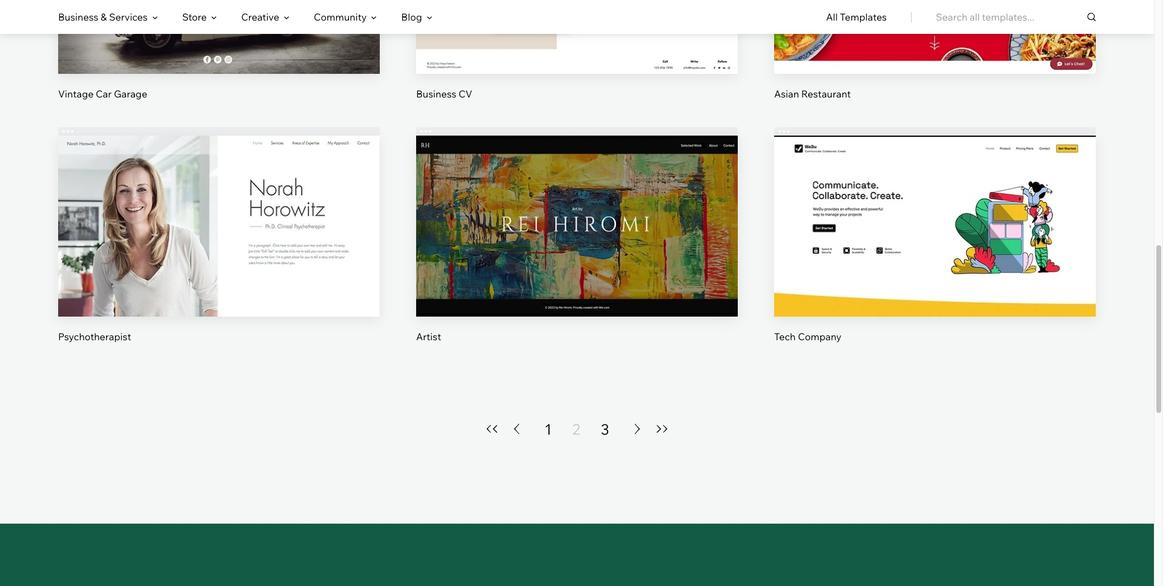 Task type: describe. For each thing, give the bounding box(es) containing it.
categories. use the left and right arrow keys to navigate the menu element
[[0, 0, 1155, 34]]

previous page image
[[510, 425, 525, 435]]

first page image
[[485, 426, 500, 434]]

edit button for artist
[[549, 194, 606, 223]]

Search search field
[[937, 0, 1097, 34]]

vintage car garage group
[[58, 0, 380, 101]]

all templates link
[[827, 1, 888, 33]]

templates
[[841, 11, 888, 23]]

3 link
[[601, 420, 610, 439]]

1
[[545, 421, 552, 439]]

creative
[[241, 11, 279, 23]]

restaurant
[[802, 88, 852, 100]]

categories by subject element
[[58, 1, 433, 33]]

most popular website templates - asian restaurant image
[[775, 0, 1097, 74]]

psychotherapist group
[[58, 127, 380, 344]]

psychotherapist
[[58, 331, 131, 343]]

view button for artist
[[549, 235, 606, 264]]

asian restaurant
[[775, 88, 852, 100]]

tech company group
[[775, 127, 1097, 344]]

business cv group
[[416, 0, 738, 101]]

community
[[314, 11, 367, 23]]

most popular website templates - psychotherapist image
[[58, 136, 380, 317]]

blog
[[402, 11, 422, 23]]

edit button for psychotherapist
[[190, 194, 248, 223]]

asian restaurant group
[[775, 0, 1097, 101]]

most popular website templates - artist image
[[416, 136, 738, 317]]

all templates
[[827, 11, 888, 23]]

edit for psychotherapist
[[210, 202, 228, 214]]

view for psychotherapist
[[208, 243, 230, 255]]

all
[[827, 11, 838, 23]]

view for artist
[[566, 243, 589, 255]]



Task type: locate. For each thing, give the bounding box(es) containing it.
edit
[[210, 202, 228, 214], [568, 202, 587, 214]]

view button
[[190, 235, 248, 264], [549, 235, 606, 264]]

last page image
[[655, 426, 670, 434]]

vintage
[[58, 88, 94, 100]]

0 horizontal spatial view
[[208, 243, 230, 255]]

car
[[96, 88, 112, 100]]

view inside psychotherapist group
[[208, 243, 230, 255]]

1 edit button from the left
[[190, 194, 248, 223]]

view button for psychotherapist
[[190, 235, 248, 264]]

asian
[[775, 88, 800, 100]]

next page image
[[630, 425, 645, 435]]

1 horizontal spatial view
[[566, 243, 589, 255]]

artist group
[[416, 127, 738, 344]]

business inside group
[[416, 88, 457, 100]]

services
[[109, 11, 148, 23]]

&
[[101, 11, 107, 23]]

2
[[573, 421, 581, 439]]

edit inside artist group
[[568, 202, 587, 214]]

None search field
[[937, 0, 1097, 34]]

business for business cv
[[416, 88, 457, 100]]

business cv
[[416, 88, 473, 100]]

business
[[58, 11, 98, 23], [416, 88, 457, 100]]

tech company
[[775, 331, 842, 343]]

artist
[[416, 331, 441, 343]]

1 horizontal spatial business
[[416, 88, 457, 100]]

0 horizontal spatial edit button
[[190, 194, 248, 223]]

1 view button from the left
[[190, 235, 248, 264]]

edit inside psychotherapist group
[[210, 202, 228, 214]]

view button inside artist group
[[549, 235, 606, 264]]

business inside 'categories by subject' element
[[58, 11, 98, 23]]

business for business & services
[[58, 11, 98, 23]]

1 edit from the left
[[210, 202, 228, 214]]

0 horizontal spatial edit
[[210, 202, 228, 214]]

business left &
[[58, 11, 98, 23]]

1 vertical spatial business
[[416, 88, 457, 100]]

business left cv
[[416, 88, 457, 100]]

0 vertical spatial business
[[58, 11, 98, 23]]

store
[[182, 11, 207, 23]]

1 horizontal spatial view button
[[549, 235, 606, 264]]

edit for artist
[[568, 202, 587, 214]]

1 horizontal spatial edit button
[[549, 194, 606, 223]]

edit button
[[190, 194, 248, 223], [549, 194, 606, 223]]

2 view button from the left
[[549, 235, 606, 264]]

tech
[[775, 331, 796, 343]]

2 edit button from the left
[[549, 194, 606, 223]]

most popular website templates - business cv image
[[416, 0, 738, 74]]

vintage car garage
[[58, 88, 147, 100]]

most popular website templates - tech company image
[[775, 136, 1097, 317]]

business & services
[[58, 11, 148, 23]]

2 edit from the left
[[568, 202, 587, 214]]

1 view from the left
[[208, 243, 230, 255]]

garage
[[114, 88, 147, 100]]

edit button inside artist group
[[549, 194, 606, 223]]

view
[[208, 243, 230, 255], [566, 243, 589, 255]]

0 horizontal spatial view button
[[190, 235, 248, 264]]

company
[[798, 331, 842, 343]]

0 horizontal spatial business
[[58, 11, 98, 23]]

most popular website templates - vintage car garage image
[[58, 0, 380, 74]]

2 view from the left
[[566, 243, 589, 255]]

3
[[601, 421, 610, 439]]

edit button inside psychotherapist group
[[190, 194, 248, 223]]

1 link
[[545, 420, 552, 439]]

view inside artist group
[[566, 243, 589, 255]]

cv
[[459, 88, 473, 100]]

1 horizontal spatial edit
[[568, 202, 587, 214]]

view button inside psychotherapist group
[[190, 235, 248, 264]]



Task type: vqa. For each thing, say whether or not it's contained in the screenshot.
"Restaurant"
yes



